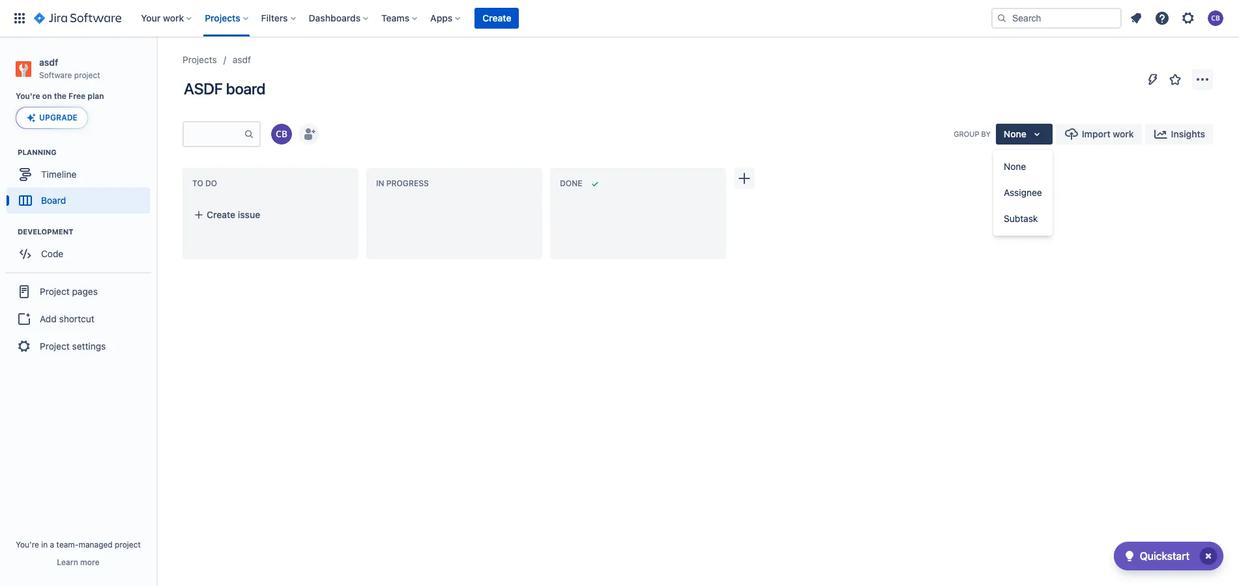 Task type: locate. For each thing, give the bounding box(es) containing it.
software
[[39, 70, 72, 80]]

group containing none
[[993, 150, 1053, 236]]

1 vertical spatial create
[[207, 209, 235, 220]]

project inside "link"
[[40, 286, 70, 297]]

projects
[[205, 12, 240, 23], [183, 54, 217, 65]]

development
[[18, 228, 73, 236]]

0 vertical spatial create
[[483, 12, 511, 23]]

1 vertical spatial project
[[115, 540, 141, 550]]

notifications image
[[1128, 10, 1144, 26]]

star asdf board image
[[1167, 72, 1183, 87]]

asdf software project
[[39, 57, 100, 80]]

none button
[[996, 124, 1053, 145]]

free
[[69, 91, 85, 101]]

you're in a team-managed project
[[16, 540, 141, 550]]

insights
[[1171, 128, 1205, 139]]

1 vertical spatial projects
[[183, 54, 217, 65]]

project up plan on the left
[[74, 70, 100, 80]]

assignee
[[1004, 187, 1042, 198]]

project for project settings
[[40, 341, 70, 352]]

work right your
[[163, 12, 184, 23]]

1 vertical spatial work
[[1113, 128, 1134, 139]]

create
[[483, 12, 511, 23], [207, 209, 235, 220]]

2 you're from the top
[[16, 540, 39, 550]]

do
[[205, 179, 217, 188]]

1 horizontal spatial create
[[483, 12, 511, 23]]

add shortcut
[[40, 313, 94, 325]]

appswitcher icon image
[[12, 10, 27, 26]]

project inside asdf software project
[[74, 70, 100, 80]]

projects for projects link at the top left of page
[[183, 54, 217, 65]]

add shortcut button
[[5, 307, 151, 333]]

settings image
[[1181, 10, 1196, 26]]

you're left the on
[[16, 91, 40, 101]]

group
[[993, 150, 1053, 236], [5, 273, 151, 365]]

learn
[[57, 558, 78, 568]]

by
[[981, 130, 991, 138]]

0 vertical spatial you're
[[16, 91, 40, 101]]

create right apps popup button
[[483, 12, 511, 23]]

banner containing your work
[[0, 0, 1239, 37]]

asdf for asdf software project
[[39, 57, 58, 68]]

asdf
[[184, 80, 223, 98]]

development image
[[2, 224, 18, 240]]

project settings link
[[5, 333, 151, 361]]

asdf
[[233, 54, 251, 65], [39, 57, 58, 68]]

asdf up board
[[233, 54, 251, 65]]

create inside button
[[207, 209, 235, 220]]

1 horizontal spatial asdf
[[233, 54, 251, 65]]

settings
[[72, 341, 106, 352]]

1 vertical spatial none
[[1004, 161, 1026, 172]]

projects up asdf link
[[205, 12, 240, 23]]

1 horizontal spatial group
[[993, 150, 1053, 236]]

2 project from the top
[[40, 341, 70, 352]]

none button
[[993, 154, 1053, 180]]

work for your work
[[163, 12, 184, 23]]

create left issue
[[207, 209, 235, 220]]

1 vertical spatial group
[[5, 273, 151, 365]]

none inside popup button
[[1004, 128, 1027, 139]]

cj baylor image
[[271, 124, 292, 145]]

you're
[[16, 91, 40, 101], [16, 540, 39, 550]]

1 vertical spatial project
[[40, 341, 70, 352]]

group for development image
[[5, 273, 151, 365]]

subtask button
[[993, 206, 1053, 232]]

none right by on the top right
[[1004, 128, 1027, 139]]

you're for you're in a team-managed project
[[16, 540, 39, 550]]

none
[[1004, 128, 1027, 139], [1004, 161, 1026, 172]]

0 horizontal spatial group
[[5, 273, 151, 365]]

shortcut
[[59, 313, 94, 325]]

project up add
[[40, 286, 70, 297]]

more
[[80, 558, 100, 568]]

work inside the your work dropdown button
[[163, 12, 184, 23]]

you're for you're on the free plan
[[16, 91, 40, 101]]

project right the managed
[[115, 540, 141, 550]]

code
[[41, 248, 63, 259]]

your work
[[141, 12, 184, 23]]

you're left in
[[16, 540, 39, 550]]

1 project from the top
[[40, 286, 70, 297]]

0 vertical spatial group
[[993, 150, 1053, 236]]

0 horizontal spatial create
[[207, 209, 235, 220]]

none for none popup button
[[1004, 128, 1027, 139]]

managed
[[79, 540, 113, 550]]

dashboards
[[309, 12, 361, 23]]

Search field
[[991, 8, 1122, 29]]

projects button
[[201, 8, 253, 29]]

project for project pages
[[40, 286, 70, 297]]

project
[[40, 286, 70, 297], [40, 341, 70, 352]]

primary element
[[8, 0, 991, 37]]

work right import
[[1113, 128, 1134, 139]]

apps button
[[426, 8, 466, 29]]

1 horizontal spatial work
[[1113, 128, 1134, 139]]

0 vertical spatial work
[[163, 12, 184, 23]]

0 horizontal spatial asdf
[[39, 57, 58, 68]]

import work
[[1082, 128, 1134, 139]]

1 vertical spatial you're
[[16, 540, 39, 550]]

in progress
[[376, 179, 429, 188]]

projects inside 'dropdown button'
[[205, 12, 240, 23]]

1 you're from the top
[[16, 91, 40, 101]]

subtask
[[1004, 213, 1038, 224]]

progress
[[386, 179, 429, 188]]

none inside button
[[1004, 161, 1026, 172]]

project down add
[[40, 341, 70, 352]]

0 vertical spatial projects
[[205, 12, 240, 23]]

asdf inside asdf software project
[[39, 57, 58, 68]]

project settings
[[40, 341, 106, 352]]

done
[[560, 179, 582, 188]]

to do
[[192, 179, 217, 188]]

asdf up software on the left top of the page
[[39, 57, 58, 68]]

assignee button
[[993, 180, 1053, 206]]

create for create
[[483, 12, 511, 23]]

project
[[74, 70, 100, 80], [115, 540, 141, 550]]

0 horizontal spatial project
[[74, 70, 100, 80]]

0 vertical spatial project
[[40, 286, 70, 297]]

0 horizontal spatial work
[[163, 12, 184, 23]]

work inside import work link
[[1113, 128, 1134, 139]]

search image
[[997, 13, 1007, 23]]

import image
[[1064, 126, 1079, 142]]

none up assignee
[[1004, 161, 1026, 172]]

code link
[[7, 241, 150, 267]]

add
[[40, 313, 57, 325]]

add people image
[[301, 126, 317, 142]]

0 vertical spatial project
[[74, 70, 100, 80]]

projects up asdf in the left top of the page
[[183, 54, 217, 65]]

create inside button
[[483, 12, 511, 23]]

group containing project pages
[[5, 273, 151, 365]]

in
[[41, 540, 48, 550]]

group by
[[954, 130, 991, 138]]

0 vertical spatial none
[[1004, 128, 1027, 139]]

jira software image
[[34, 10, 121, 26], [34, 10, 121, 26]]

work
[[163, 12, 184, 23], [1113, 128, 1134, 139]]

dashboards button
[[305, 8, 374, 29]]

apps
[[430, 12, 453, 23]]

banner
[[0, 0, 1239, 37]]

board
[[41, 195, 66, 206]]



Task type: vqa. For each thing, say whether or not it's contained in the screenshot.
'Unlock modern service management'
no



Task type: describe. For each thing, give the bounding box(es) containing it.
your
[[141, 12, 161, 23]]

your profile and settings image
[[1208, 10, 1224, 26]]

asdf board
[[184, 80, 266, 98]]

on
[[42, 91, 52, 101]]

more image
[[1195, 72, 1210, 87]]

project pages
[[40, 286, 98, 297]]

pages
[[72, 286, 98, 297]]

create issue button
[[186, 203, 355, 227]]

create for create issue
[[207, 209, 235, 220]]

help image
[[1154, 10, 1170, 26]]

group for check "image"
[[993, 150, 1053, 236]]

dismiss quickstart image
[[1198, 546, 1219, 567]]

asdf link
[[233, 52, 251, 68]]

timeline link
[[7, 162, 150, 188]]

insights image
[[1153, 126, 1169, 142]]

in
[[376, 179, 384, 188]]

projects link
[[183, 52, 217, 68]]

import work link
[[1056, 124, 1142, 145]]

filters
[[261, 12, 288, 23]]

asdf for asdf
[[233, 54, 251, 65]]

work for import work
[[1113, 128, 1134, 139]]

Search this board text field
[[184, 123, 244, 146]]

create button
[[475, 8, 519, 29]]

projects for projects 'dropdown button'
[[205, 12, 240, 23]]

create issue
[[207, 209, 260, 220]]

planning group
[[7, 148, 156, 218]]

filters button
[[257, 8, 301, 29]]

sidebar navigation image
[[142, 52, 171, 78]]

teams
[[381, 12, 409, 23]]

group
[[954, 130, 979, 138]]

issue
[[238, 209, 260, 220]]

learn more
[[57, 558, 100, 568]]

learn more button
[[57, 558, 100, 568]]

create column image
[[737, 171, 752, 186]]

you're on the free plan
[[16, 91, 104, 101]]

project pages link
[[5, 278, 151, 307]]

board
[[226, 80, 266, 98]]

check image
[[1122, 549, 1137, 565]]

timeline
[[41, 169, 76, 180]]

teams button
[[378, 8, 423, 29]]

team-
[[56, 540, 79, 550]]

board link
[[7, 188, 150, 214]]

automations menu button icon image
[[1145, 71, 1161, 87]]

upgrade
[[39, 113, 78, 123]]

plan
[[88, 91, 104, 101]]

none for none button
[[1004, 161, 1026, 172]]

upgrade button
[[16, 108, 87, 129]]

1 horizontal spatial project
[[115, 540, 141, 550]]

planning image
[[2, 145, 18, 161]]

the
[[54, 91, 66, 101]]

planning
[[18, 148, 57, 157]]

your work button
[[137, 8, 197, 29]]

to
[[192, 179, 203, 188]]

quickstart button
[[1114, 542, 1224, 571]]

development group
[[7, 227, 156, 271]]

quickstart
[[1140, 551, 1190, 563]]

insights button
[[1145, 124, 1213, 145]]

import
[[1082, 128, 1111, 139]]

a
[[50, 540, 54, 550]]



